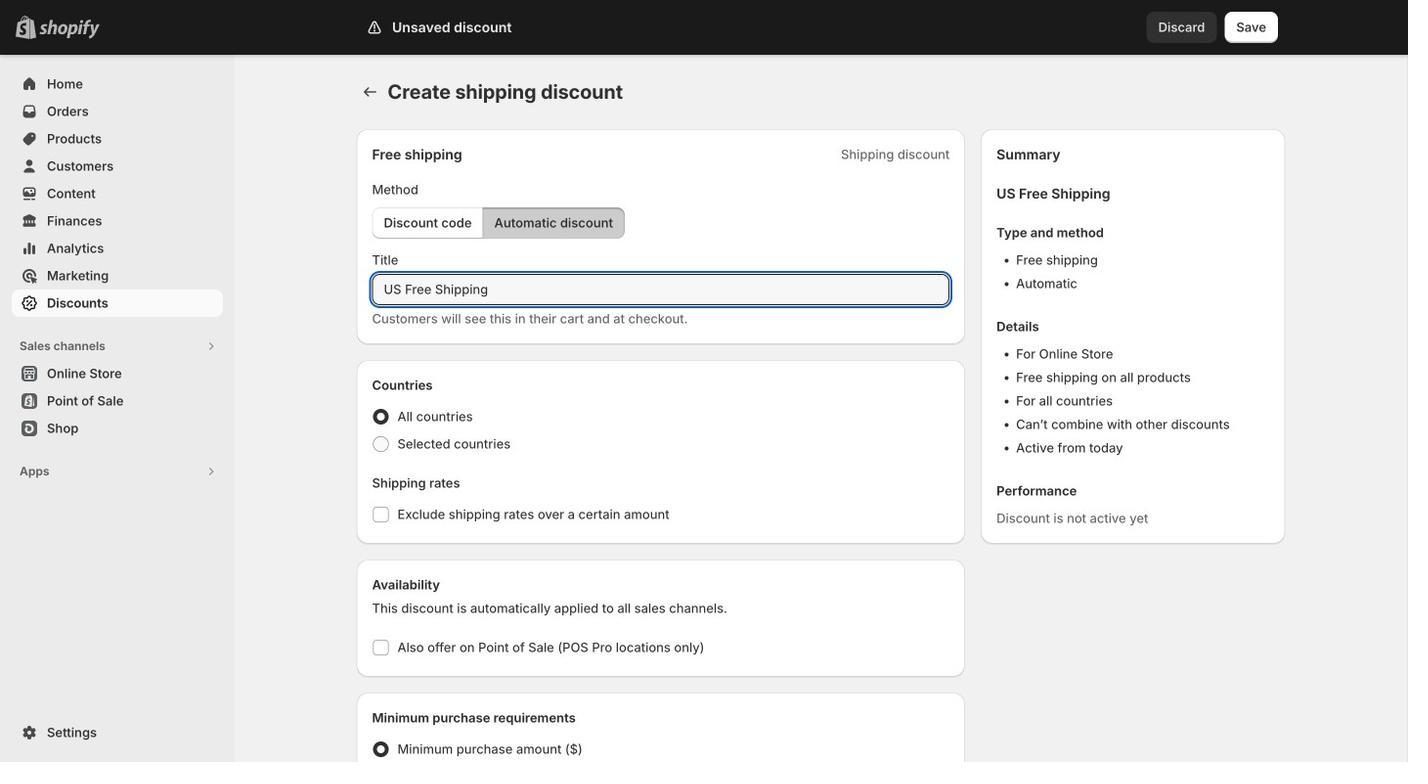 Task type: locate. For each thing, give the bounding box(es) containing it.
None text field
[[372, 274, 950, 305]]



Task type: vqa. For each thing, say whether or not it's contained in the screenshot.
text field
yes



Task type: describe. For each thing, give the bounding box(es) containing it.
shopify image
[[39, 19, 100, 39]]



